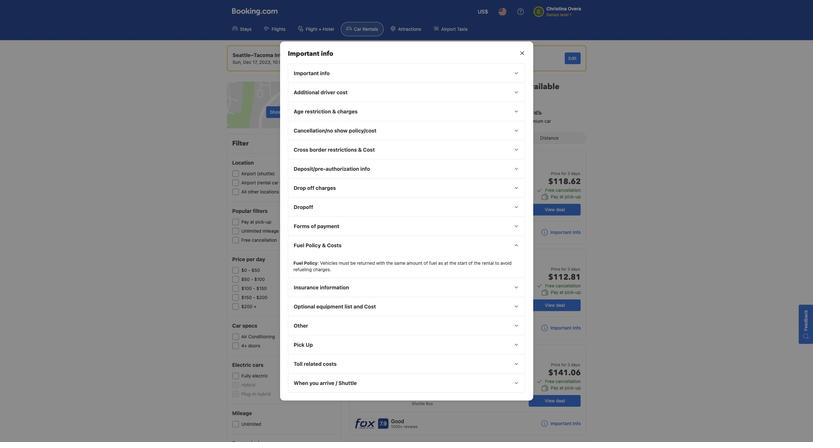 Task type: vqa. For each thing, say whether or not it's contained in the screenshot.
map
yes



Task type: locate. For each thing, give the bounding box(es) containing it.
deposit/pre-authorization info
[[294, 166, 370, 172]]

1 vertical spatial view deal
[[545, 303, 565, 309]]

popular filters
[[232, 209, 268, 214]]

2 important info button from the top
[[542, 325, 581, 332]]

2 bags from the top
[[437, 375, 447, 380]]

pick right top
[[422, 157, 429, 162]]

2 vertical spatial view
[[545, 399, 555, 404]]

days:
[[571, 171, 581, 176], [571, 267, 581, 272], [571, 363, 581, 368]]

& left costs
[[322, 243, 326, 249]]

2023,
[[259, 59, 272, 65], [379, 59, 391, 65]]

price for $112.81
[[551, 267, 561, 272]]

families
[[451, 157, 466, 162]]

small for $112.81
[[480, 279, 492, 285]]

free cancellation down '$141.06'
[[546, 379, 581, 385]]

cross
[[294, 147, 308, 153]]

& right restriction
[[332, 109, 336, 115]]

2 vertical spatial &
[[322, 243, 326, 249]]

- right the $0 at the left bottom
[[248, 268, 250, 273]]

electric
[[232, 363, 251, 369]]

policy up :
[[306, 243, 321, 249]]

large inside large car button
[[418, 119, 430, 124]]

2023, right the 20,
[[379, 59, 391, 65]]

1 vertical spatial small
[[480, 279, 492, 285]]

1 vertical spatial cars
[[253, 363, 264, 369]]

1 horizontal spatial filters
[[324, 140, 336, 146]]

1 vertical spatial policy
[[304, 261, 318, 266]]

$200 down $150 - $200
[[241, 304, 253, 310]]

cars up electric
[[253, 363, 264, 369]]

2 vertical spatial days:
[[571, 363, 581, 368]]

fuel policy & costs
[[294, 243, 342, 249]]

pay down '$141.06'
[[551, 386, 559, 391]]

important info for third important info button from the bottom
[[551, 230, 581, 235]]

pick- for $112.81
[[565, 290, 576, 296]]

similar
[[471, 257, 483, 262], [457, 353, 469, 358]]

1 vertical spatial view
[[545, 303, 555, 309]]

airport up all
[[241, 180, 256, 186]]

similar right start
[[471, 257, 483, 262]]

forms of payment
[[294, 224, 339, 230]]

supplied by rc - fox image
[[355, 228, 375, 238], [355, 420, 375, 429]]

seattle–tacoma international airport: 283 cars available
[[349, 82, 560, 92]]

electric cars
[[232, 363, 264, 369]]

free
[[546, 188, 555, 193], [241, 238, 251, 243], [546, 284, 555, 289], [546, 379, 555, 385]]

3 days: from the top
[[571, 363, 581, 368]]

17,
[[253, 59, 258, 65]]

1 1 small bag from the top
[[477, 279, 501, 285]]

1 vertical spatial $50
[[241, 277, 250, 283]]

filters inside clear all filters button
[[324, 140, 336, 146]]

2 view deal from the top
[[545, 303, 565, 309]]

flight + hotel link
[[293, 22, 340, 36]]

policy for fuel policy & costs
[[306, 243, 321, 249]]

0 horizontal spatial 10:00
[[273, 59, 285, 65]]

view deal button
[[529, 204, 581, 216], [529, 300, 581, 312], [529, 396, 581, 408]]

3 for $112.81
[[568, 267, 570, 272]]

0 vertical spatial bags
[[437, 192, 447, 198]]

1 small bag for $141.06
[[477, 375, 501, 380]]

3 important info button from the top
[[542, 421, 581, 428]]

0 horizontal spatial similar
[[457, 353, 469, 358]]

free cancellation up day
[[241, 238, 277, 243]]

up down $118.62
[[576, 194, 581, 200]]

0 vertical spatial or
[[466, 257, 470, 262]]

clear all filters
[[306, 140, 336, 146]]

price up $118.62
[[551, 171, 561, 176]]

rentals
[[363, 26, 378, 32]]

or right yaris
[[466, 257, 470, 262]]

pick- down $112.81
[[565, 290, 576, 296]]

1 vertical spatial shuttle
[[412, 402, 425, 407]]

equipment
[[316, 304, 343, 310]]

1 2023, from the left
[[259, 59, 272, 65]]

price inside price for 3 days: $112.81
[[551, 267, 561, 272]]

up down $112.81
[[576, 290, 581, 296]]

pay at pick-up
[[551, 194, 581, 200], [241, 220, 271, 225], [551, 290, 581, 296], [551, 386, 581, 391]]

0 vertical spatial unlimited mileage
[[477, 192, 515, 198]]

the left rental
[[474, 261, 481, 266]]

at right as
[[444, 261, 448, 266]]

international up large car button
[[409, 82, 458, 92]]

$0 - $50
[[241, 268, 260, 273]]

bus
[[426, 402, 433, 407]]

forms of payment button
[[288, 217, 525, 236]]

pay at pick-up down $118.62
[[551, 194, 581, 200]]

days: inside price for 3 days: $112.81
[[571, 267, 581, 272]]

at down '$141.06'
[[560, 386, 564, 391]]

1 product card group from the top
[[349, 151, 587, 245]]

fuel up "refueling"
[[293, 261, 303, 266]]

0 horizontal spatial of
[[311, 224, 316, 230]]

0 horizontal spatial charges
[[316, 185, 336, 191]]

pick left up
[[294, 343, 305, 349]]

-
[[248, 268, 250, 273], [251, 277, 253, 283], [253, 286, 255, 292], [253, 295, 255, 301]]

1 horizontal spatial cars
[[508, 82, 523, 92]]

large
[[418, 119, 430, 124], [424, 192, 436, 198], [423, 279, 435, 285], [424, 375, 436, 380]]

for right ideal
[[445, 157, 450, 162]]

shuttle right /
[[339, 381, 357, 387]]

large for 3
[[424, 192, 436, 198]]

fuel inside dropdown button
[[294, 243, 304, 249]]

0 vertical spatial shuttle
[[339, 381, 357, 387]]

$50 down the $0 at the left bottom
[[241, 277, 250, 283]]

2 dec from the left
[[361, 59, 370, 65]]

product card group containing $141.06
[[349, 346, 587, 436]]

seattle–tacoma inside seattle–tacoma international airport sun, dec 17, 2023, 10:00 am
[[233, 52, 273, 58]]

2 vertical spatial deal
[[556, 399, 565, 404]]

similar inside 'suv ford explorer or similar'
[[457, 353, 469, 358]]

international
[[275, 52, 307, 58], [409, 82, 458, 92]]

pay for $141.06
[[551, 386, 559, 391]]

1 view deal button from the top
[[529, 204, 581, 216]]

0 vertical spatial international
[[275, 52, 307, 58]]

+ inside "link"
[[319, 26, 322, 32]]

0 vertical spatial charges
[[337, 109, 358, 115]]

free for $141.06
[[546, 379, 555, 385]]

1 vertical spatial 1 small bag
[[477, 375, 501, 380]]

$150
[[257, 286, 267, 292], [241, 295, 252, 301]]

3 view deal button from the top
[[529, 396, 581, 408]]

of inside dropdown button
[[311, 224, 316, 230]]

$150 up $200 + at the left
[[241, 295, 252, 301]]

0 vertical spatial filters
[[324, 140, 336, 146]]

or
[[466, 257, 470, 262], [452, 353, 456, 358]]

car right premium at the top right
[[545, 119, 551, 124]]

policy inside fuel policy & costs dropdown button
[[306, 243, 321, 249]]

explorer
[[436, 353, 451, 358]]

0 horizontal spatial am
[[286, 59, 293, 65]]

2 horizontal spatial the
[[474, 261, 481, 266]]

off
[[307, 185, 314, 191]]

+ down $150 - $200
[[254, 304, 257, 310]]

charges up suvs
[[337, 109, 358, 115]]

1 dec from the left
[[243, 59, 252, 65]]

1 horizontal spatial 10:00
[[392, 59, 404, 65]]

1 horizontal spatial unlimited mileage
[[477, 192, 515, 198]]

large right 2
[[424, 375, 436, 380]]

similar for $112.81
[[471, 257, 483, 262]]

view deal for $141.06
[[545, 399, 565, 404]]

1 vertical spatial important info button
[[542, 325, 581, 332]]

price inside price for 3 days: $141.06
[[551, 363, 561, 368]]

1 horizontal spatial pick
[[422, 157, 429, 162]]

free cancellation for $141.06
[[546, 379, 581, 385]]

view deal down $118.62
[[545, 207, 565, 213]]

days: inside price for 3 days: $141.06
[[571, 363, 581, 368]]

drop-off date element
[[349, 59, 443, 66]]

product card group
[[349, 151, 587, 245], [349, 250, 587, 340], [349, 346, 587, 436]]

am down the pick-up location "element"
[[286, 59, 293, 65]]

- down '$100 - $150' at bottom left
[[253, 295, 255, 301]]

pick- for $141.06
[[565, 386, 576, 391]]

stays link
[[227, 22, 257, 36]]

1 vertical spatial view deal button
[[529, 300, 581, 312]]

policy for fuel policy
[[304, 261, 318, 266]]

0 horizontal spatial dec
[[243, 59, 252, 65]]

for for $118.62
[[562, 171, 567, 176]]

info inside important info dropdown button
[[320, 70, 330, 76]]

1 vertical spatial &
[[358, 147, 362, 153]]

1 vertical spatial similar
[[457, 353, 469, 358]]

deal down $118.62
[[556, 207, 565, 213]]

for up '$141.06'
[[562, 363, 567, 368]]

of right start
[[469, 261, 473, 266]]

dropoff button
[[288, 198, 525, 217]]

toyota
[[442, 257, 455, 262]]

the
[[386, 261, 393, 266], [450, 261, 456, 266], [474, 261, 481, 266]]

the left start
[[450, 261, 456, 266]]

pick-up location element
[[233, 51, 326, 59]]

2 supplied by rc - fox image from the top
[[355, 420, 375, 429]]

1 horizontal spatial mileage
[[498, 192, 515, 198]]

pay at pick-up down $112.81
[[551, 290, 581, 296]]

2 days: from the top
[[571, 267, 581, 272]]

0 vertical spatial cost
[[363, 147, 375, 153]]

1 days: from the top
[[571, 171, 581, 176]]

airport inside skip to main content element
[[442, 26, 456, 32]]

fully electric
[[241, 374, 268, 379]]

car left rentals
[[354, 26, 362, 32]]

0 vertical spatial view deal button
[[529, 204, 581, 216]]

$50
[[252, 268, 260, 273], [241, 277, 250, 283]]

am inside drop-off date element
[[405, 59, 412, 65]]

for
[[445, 157, 450, 162], [562, 171, 567, 176], [562, 267, 567, 272], [562, 363, 567, 368]]

large up 'dropoff' dropdown button
[[424, 192, 436, 198]]

0 vertical spatial $150
[[257, 286, 267, 292]]

or inside 'suv ford explorer or similar'
[[452, 353, 456, 358]]

car right medium
[[398, 119, 405, 124]]

$50 up $50 - $100
[[252, 268, 260, 273]]

people carrier
[[483, 119, 512, 124]]

location
[[232, 160, 254, 166]]

important info dialog
[[272, 34, 541, 409]]

mileage
[[232, 411, 252, 417]]

view deal for $112.81
[[545, 303, 565, 309]]

price inside the price for 3 days: $118.62
[[551, 171, 561, 176]]

2 vertical spatial unlimited
[[241, 422, 261, 428]]

1 horizontal spatial the
[[450, 261, 456, 266]]

shuttle bus
[[412, 402, 433, 407]]

3 up $118.62
[[568, 171, 570, 176]]

product card group containing $118.62
[[349, 151, 587, 245]]

deal for $112.81
[[556, 303, 565, 309]]

- down $0 - $50
[[251, 277, 253, 283]]

dec left the 20,
[[361, 59, 370, 65]]

0 horizontal spatial the
[[386, 261, 393, 266]]

0 vertical spatial $100
[[254, 277, 265, 283]]

deal for $141.06
[[556, 399, 565, 404]]

0 vertical spatial +
[[319, 26, 322, 32]]

price up $112.81
[[551, 267, 561, 272]]

1 the from the left
[[386, 261, 393, 266]]

1 horizontal spatial $200
[[256, 295, 268, 301]]

cost down by
[[363, 147, 375, 153]]

10:00 inside drop-off date element
[[392, 59, 404, 65]]

mileage inside product card group
[[498, 192, 515, 198]]

days: up $118.62
[[571, 171, 581, 176]]

1 horizontal spatial $50
[[252, 268, 260, 273]]

0 vertical spatial small
[[451, 119, 462, 124]]

view for $112.81
[[545, 303, 555, 309]]

2 deal from the top
[[556, 303, 565, 309]]

international up "pick-up date" "element"
[[275, 52, 307, 58]]

0 vertical spatial important info button
[[542, 230, 581, 236]]

2 10:00 from the left
[[392, 59, 404, 65]]

pick inside product card group
[[422, 157, 429, 162]]

1 vertical spatial $100
[[241, 286, 252, 292]]

free cancellation down $112.81
[[546, 284, 581, 289]]

car rentals link
[[341, 22, 384, 36]]

search summary element
[[227, 45, 587, 71]]

0 vertical spatial fuel
[[294, 243, 304, 249]]

cost for cross border restrictions & cost
[[363, 147, 375, 153]]

view deal for $118.62
[[545, 207, 565, 213]]

1 large bag
[[420, 279, 444, 285]]

you
[[310, 381, 319, 387]]

0 horizontal spatial pick
[[294, 343, 305, 349]]

car inside 'link'
[[354, 26, 362, 32]]

2023, right 17,
[[259, 59, 272, 65]]

fuel up fuel policy
[[294, 243, 304, 249]]

1 vertical spatial mileage
[[263, 229, 279, 234]]

dec left 17,
[[243, 59, 252, 65]]

1 vertical spatial bags
[[437, 375, 447, 380]]

shuttle left bus
[[412, 402, 425, 407]]

1 vertical spatial or
[[452, 353, 456, 358]]

large car button
[[411, 105, 444, 129]]

car inside "button"
[[398, 119, 405, 124]]

for inside price for 3 days: $141.06
[[562, 363, 567, 368]]

airport for airport (rental car center)
[[241, 180, 256, 186]]

1 horizontal spatial similar
[[471, 257, 483, 262]]

0 horizontal spatial shuttle
[[339, 381, 357, 387]]

1 10:00 from the left
[[273, 59, 285, 65]]

1 horizontal spatial am
[[405, 59, 412, 65]]

1 bags from the top
[[437, 192, 447, 198]]

car for premium car
[[545, 119, 551, 124]]

view deal down '$141.06'
[[545, 399, 565, 404]]

+ left hotel at the top of the page
[[319, 26, 322, 32]]

2 am from the left
[[405, 59, 412, 65]]

important
[[288, 49, 319, 58], [294, 70, 319, 76], [551, 230, 572, 235], [551, 326, 572, 331], [551, 422, 572, 427]]

2 view from the top
[[545, 303, 555, 309]]

small car
[[451, 119, 470, 124]]

view deal down $112.81
[[545, 303, 565, 309]]

car for large car
[[431, 119, 438, 124]]

view deal button down '$141.06'
[[529, 396, 581, 408]]

edit button
[[565, 53, 581, 64]]

$100 down $50 - $100
[[241, 286, 252, 292]]

2 vertical spatial product card group
[[349, 346, 587, 436]]

0 vertical spatial pick
[[422, 157, 429, 162]]

cost right and
[[364, 304, 376, 310]]

up down '$141.06'
[[576, 386, 581, 391]]

0 horizontal spatial $50
[[241, 277, 250, 283]]

popular
[[232, 209, 252, 214]]

pay at pick-up down '$141.06'
[[551, 386, 581, 391]]

2
[[420, 375, 423, 380]]

view deal button down $118.62
[[529, 204, 581, 216]]

0 vertical spatial 1 small bag
[[477, 279, 501, 285]]

/
[[336, 381, 337, 387]]

days: inside the price for 3 days: $118.62
[[571, 171, 581, 176]]

medium
[[380, 119, 397, 124]]

1 horizontal spatial charges
[[337, 109, 358, 115]]

0 vertical spatial seattle–tacoma
[[233, 52, 273, 58]]

2 vertical spatial view deal
[[545, 399, 565, 404]]

& for charges
[[332, 109, 336, 115]]

same
[[394, 261, 406, 266]]

1 vertical spatial deal
[[556, 303, 565, 309]]

1 horizontal spatial 2023,
[[379, 59, 391, 65]]

0 horizontal spatial +
[[254, 304, 257, 310]]

of left fuel
[[424, 261, 428, 266]]

1 for $141.06
[[477, 375, 479, 380]]

deal down $112.81
[[556, 303, 565, 309]]

0 horizontal spatial &
[[322, 243, 326, 249]]

at down popular filters
[[250, 220, 254, 225]]

view deal
[[545, 207, 565, 213], [545, 303, 565, 309], [545, 399, 565, 404]]

0 horizontal spatial international
[[275, 52, 307, 58]]

info
[[321, 49, 333, 58], [320, 70, 330, 76], [360, 166, 370, 172], [573, 230, 581, 235], [573, 326, 581, 331], [573, 422, 581, 427]]

3 for $141.06
[[568, 363, 570, 368]]

3 inside price for 3 days: $141.06
[[568, 363, 570, 368]]

1 deal from the top
[[556, 207, 565, 213]]

0 vertical spatial policy
[[306, 243, 321, 249]]

for inside the price for 3 days: $118.62
[[562, 171, 567, 176]]

car up sort by element on the top of the page
[[463, 119, 470, 124]]

2023, inside seattle–tacoma international airport sun, dec 17, 2023, 10:00 am
[[259, 59, 272, 65]]

- for $150
[[253, 295, 255, 301]]

free cancellation for $118.62
[[546, 188, 581, 193]]

similar for $141.06
[[457, 353, 469, 358]]

pick
[[422, 157, 429, 162], [294, 343, 305, 349]]

3 product card group from the top
[[349, 346, 587, 436]]

drop off charges
[[294, 185, 336, 191]]

am up additional driver cost dropdown button
[[405, 59, 412, 65]]

0 vertical spatial mileage
[[498, 192, 515, 198]]

free cancellation for $112.81
[[546, 284, 581, 289]]

3 view from the top
[[545, 399, 555, 404]]

3 deal from the top
[[556, 399, 565, 404]]

pay at pick-up for $112.81
[[551, 290, 581, 296]]

1 vertical spatial filters
[[253, 209, 268, 214]]

dropoff
[[294, 205, 313, 210]]

3 up '$141.06'
[[568, 363, 570, 368]]

important inside dropdown button
[[294, 70, 319, 76]]

free for $112.81
[[546, 284, 555, 289]]

similar right explorer
[[457, 353, 469, 358]]

free down $118.62
[[546, 188, 555, 193]]

cancellation down '$141.06'
[[556, 379, 581, 385]]

1 horizontal spatial car
[[354, 26, 362, 32]]

attractions link
[[385, 22, 427, 36]]

3 up $112.81
[[568, 267, 570, 272]]

international for airport:
[[409, 82, 458, 92]]

car left specs
[[232, 323, 241, 329]]

& for costs
[[322, 243, 326, 249]]

unlimited mileage
[[477, 192, 515, 198], [241, 229, 279, 234]]

pay down $118.62
[[551, 194, 559, 200]]

1
[[420, 279, 422, 285], [477, 279, 479, 285], [477, 375, 479, 380]]

2 view deal button from the top
[[529, 300, 581, 312]]

2 the from the left
[[450, 261, 456, 266]]

up
[[576, 194, 581, 200], [266, 220, 271, 225], [576, 290, 581, 296], [576, 386, 581, 391]]

1 horizontal spatial shuttle
[[412, 402, 425, 407]]

pick- down '$141.06'
[[565, 386, 576, 391]]

$100 up '$100 - $150' at bottom left
[[254, 277, 265, 283]]

2 vertical spatial view deal button
[[529, 396, 581, 408]]

1 horizontal spatial &
[[332, 109, 336, 115]]

1 vertical spatial cost
[[364, 304, 376, 310]]

for for $112.81
[[562, 267, 567, 272]]

to
[[495, 261, 499, 266]]

at for $141.06
[[560, 386, 564, 391]]

0 vertical spatial cars
[[508, 82, 523, 92]]

age
[[294, 109, 304, 115]]

airport left taxis
[[442, 26, 456, 32]]

0 vertical spatial days:
[[571, 171, 581, 176]]

1 vertical spatial fuel
[[293, 261, 303, 266]]

of
[[311, 224, 316, 230], [424, 261, 428, 266], [469, 261, 473, 266]]

2 2023, from the left
[[379, 59, 391, 65]]

airport down location
[[241, 171, 256, 177]]

international for airport
[[275, 52, 307, 58]]

0 vertical spatial &
[[332, 109, 336, 115]]

seattle–tacoma up 17,
[[233, 52, 273, 58]]

1 am from the left
[[286, 59, 293, 65]]

filters up cross border restrictions & cost
[[324, 140, 336, 146]]

stays
[[240, 26, 252, 32]]

: vehicles must be returned with the same amount of fuel as at the start of the rental to avoid refueling charges.
[[293, 261, 512, 273]]

view down '$141.06'
[[545, 399, 555, 404]]

free cancellation down $118.62
[[546, 188, 581, 193]]

1 vertical spatial international
[[409, 82, 458, 92]]

days: up $112.81
[[571, 267, 581, 272]]

car
[[398, 119, 405, 124], [431, 119, 438, 124], [463, 119, 470, 124], [545, 119, 551, 124], [272, 180, 279, 186]]

2 1 small bag from the top
[[477, 375, 501, 380]]

seattle–tacoma down wed, dec 20, 2023, 10:00 am
[[349, 82, 407, 92]]

car inside 'button'
[[463, 119, 470, 124]]

0 horizontal spatial or
[[452, 353, 456, 358]]

view deal button for $141.06
[[529, 396, 581, 408]]

drop off charges button
[[288, 179, 525, 198]]

0 horizontal spatial $200
[[241, 304, 253, 310]]

car for car rentals
[[354, 26, 362, 32]]

seattle–tacoma international airport group
[[233, 51, 326, 66]]

or inside economy toyota yaris or similar
[[466, 257, 470, 262]]

mileage
[[498, 192, 515, 198], [263, 229, 279, 234]]

all
[[241, 189, 247, 195]]

2 vertical spatial small
[[480, 375, 492, 380]]

0 vertical spatial product card group
[[349, 151, 587, 245]]

similar inside economy toyota yaris or similar
[[471, 257, 483, 262]]

1 vertical spatial pick
[[294, 343, 305, 349]]

1 horizontal spatial or
[[466, 257, 470, 262]]

hybrid
[[241, 383, 255, 388]]

large car
[[418, 119, 438, 124]]

0 vertical spatial $50
[[252, 268, 260, 273]]

for inside price for 3 days: $112.81
[[562, 267, 567, 272]]

of right forms
[[311, 224, 316, 230]]

fuel for fuel policy
[[293, 261, 303, 266]]

people carrier button
[[476, 105, 519, 129]]

1 view deal from the top
[[545, 207, 565, 213]]

view down $112.81
[[545, 303, 555, 309]]

1 vertical spatial seattle–tacoma
[[349, 82, 407, 92]]

view for $141.06
[[545, 399, 555, 404]]

3 large bags
[[420, 192, 447, 198]]

unlimited
[[477, 192, 497, 198], [241, 229, 261, 234], [241, 422, 261, 428]]

cancellation for $118.62
[[556, 188, 581, 193]]

sort
[[349, 135, 359, 141]]

for for $141.06
[[562, 363, 567, 368]]

pay at pick-up for $141.06
[[551, 386, 581, 391]]

optional equipment list and cost
[[294, 304, 376, 310]]

& down by
[[358, 147, 362, 153]]

cars right the 283
[[508, 82, 523, 92]]

3 inside the price for 3 days: $118.62
[[568, 171, 570, 176]]

2 product card group from the top
[[349, 250, 587, 340]]

1 vertical spatial days:
[[571, 267, 581, 272]]

insurance
[[294, 285, 319, 291]]

- for $0
[[248, 268, 250, 273]]

0 horizontal spatial $100
[[241, 286, 252, 292]]

3 inside price for 3 days: $112.81
[[568, 267, 570, 272]]

3 view deal from the top
[[545, 399, 565, 404]]

or for $141.06
[[452, 353, 456, 358]]

cancellation down $112.81
[[556, 284, 581, 289]]

unlimited inside product card group
[[477, 192, 497, 198]]

$150 up $150 - $200
[[257, 286, 267, 292]]

international inside seattle–tacoma international airport sun, dec 17, 2023, 10:00 am
[[275, 52, 307, 58]]

1 view from the top
[[545, 207, 555, 213]]



Task type: describe. For each thing, give the bounding box(es) containing it.
bag for $141.06
[[493, 375, 501, 380]]

:
[[318, 261, 319, 266]]

deal for $118.62
[[556, 207, 565, 213]]

cancellation for $141.06
[[556, 379, 581, 385]]

suvs
[[356, 119, 367, 124]]

sort by element
[[368, 133, 587, 144]]

optional equipment list and cost button
[[288, 298, 525, 317]]

info inside deposit/pre-authorization info dropdown button
[[360, 166, 370, 172]]

and
[[354, 304, 363, 310]]

bag for $112.81
[[493, 279, 501, 285]]

airport for airport (shuttle)
[[241, 171, 256, 177]]

show on map button
[[227, 82, 342, 129]]

show on map
[[270, 109, 298, 115]]

charges inside dropdown button
[[316, 185, 336, 191]]

authorization
[[326, 166, 359, 172]]

refueling
[[293, 267, 312, 273]]

pay down popular
[[241, 220, 249, 225]]

restrictions
[[328, 147, 357, 153]]

skip to main content element
[[0, 0, 814, 40]]

important info for important info button for $112.81
[[551, 326, 581, 331]]

bags for 3 large bags
[[437, 192, 447, 198]]

at inside the : vehicles must be returned with the same amount of fuel as at the start of the rental to avoid refueling charges.
[[444, 261, 448, 266]]

pick-up date element
[[233, 59, 326, 66]]

top pick
[[414, 157, 429, 162]]

shuttle inside dropdown button
[[339, 381, 357, 387]]

arrive
[[320, 381, 334, 387]]

airport for airport taxis
[[442, 26, 456, 32]]

payment
[[317, 224, 339, 230]]

costs
[[327, 243, 342, 249]]

car for car specs
[[232, 323, 241, 329]]

insurance information
[[294, 285, 349, 291]]

1 vertical spatial $200
[[241, 304, 253, 310]]

car for small car
[[463, 119, 470, 124]]

dec inside seattle–tacoma international airport sun, dec 17, 2023, 10:00 am
[[243, 59, 252, 65]]

economy toyota yaris or similar
[[412, 255, 483, 264]]

economy
[[412, 255, 441, 264]]

related
[[304, 362, 322, 368]]

cost for optional equipment list and cost
[[364, 304, 376, 310]]

important info inside dropdown button
[[294, 70, 330, 76]]

(shuttle)
[[257, 171, 275, 177]]

pay for $112.81
[[551, 290, 559, 296]]

price per day
[[232, 257, 265, 263]]

price for 3 days: $112.81
[[549, 267, 581, 283]]

cancellation/no show policy/cost button
[[288, 121, 525, 140]]

important info button for $112.81
[[542, 325, 581, 332]]

map
[[289, 109, 298, 115]]

dec inside drop-off date element
[[361, 59, 370, 65]]

when you arrive / shuttle button
[[288, 375, 525, 393]]

additional driver cost button
[[288, 83, 525, 102]]

pick up button
[[288, 336, 525, 355]]

1 vertical spatial unlimited mileage
[[241, 229, 279, 234]]

small for $141.06
[[480, 375, 492, 380]]

2023, inside drop-off date element
[[379, 59, 391, 65]]

center)
[[280, 180, 295, 186]]

other
[[248, 189, 259, 195]]

information
[[320, 285, 349, 291]]

seattle–tacoma for seattle–tacoma international airport: 283 cars available
[[349, 82, 407, 92]]

+ for $200
[[254, 304, 257, 310]]

seattle–tacoma for seattle–tacoma international airport sun, dec 17, 2023, 10:00 am
[[233, 52, 273, 58]]

0 horizontal spatial mileage
[[263, 229, 279, 234]]

0 vertical spatial $200
[[256, 295, 268, 301]]

charges inside dropdown button
[[337, 109, 358, 115]]

0 horizontal spatial $150
[[241, 295, 252, 301]]

view deal button for $118.62
[[529, 204, 581, 216]]

fuel for fuel policy & costs
[[294, 243, 304, 249]]

insurance information button
[[288, 279, 525, 298]]

free up 'price per day'
[[241, 238, 251, 243]]

am inside seattle–tacoma international airport sun, dec 17, 2023, 10:00 am
[[286, 59, 293, 65]]

up for $112.81
[[576, 290, 581, 296]]

feedback
[[804, 311, 809, 332]]

10:00 inside seattle–tacoma international airport sun, dec 17, 2023, 10:00 am
[[273, 59, 285, 65]]

plug-in hybrid
[[241, 392, 271, 398]]

3 the from the left
[[474, 261, 481, 266]]

locations
[[260, 189, 279, 195]]

price for $118.62
[[551, 171, 561, 176]]

flights
[[272, 26, 286, 32]]

flight
[[306, 26, 318, 32]]

car for medium car
[[398, 119, 405, 124]]

sun,
[[233, 59, 242, 65]]

- for $50
[[251, 277, 253, 283]]

clear
[[306, 140, 317, 146]]

deposit/pre-
[[294, 166, 326, 172]]

conditioning
[[248, 335, 275, 340]]

days: for $112.81
[[571, 267, 581, 272]]

1 supplied by rc - fox image from the top
[[355, 228, 375, 238]]

$0
[[241, 268, 247, 273]]

additional driver cost
[[294, 90, 348, 95]]

free for $118.62
[[546, 188, 555, 193]]

bags for 2 large bags
[[437, 375, 447, 380]]

shuttle inside product card group
[[412, 402, 425, 407]]

1 horizontal spatial $150
[[257, 286, 267, 292]]

when
[[294, 381, 308, 387]]

plug-
[[241, 392, 253, 398]]

yaris
[[456, 257, 465, 262]]

cancellation up day
[[252, 238, 277, 243]]

large for 1
[[423, 279, 435, 285]]

$50 - $100
[[241, 277, 265, 283]]

0 horizontal spatial filters
[[253, 209, 268, 214]]

airport (shuttle)
[[241, 171, 275, 177]]

3 up 'dropoff' dropdown button
[[420, 192, 423, 198]]

1 important info button from the top
[[542, 230, 581, 236]]

medium car button
[[374, 105, 411, 129]]

wed, dec 20, 2023, 10:00 am
[[349, 59, 412, 65]]

amount
[[407, 261, 423, 266]]

large for 2
[[424, 375, 436, 380]]

fuel policy & costs button
[[288, 236, 525, 255]]

product card group containing $112.81
[[349, 250, 587, 340]]

cross border restrictions & cost button
[[288, 141, 525, 159]]

price for 3 days: $141.06
[[549, 363, 581, 379]]

pay at pick-up for $118.62
[[551, 194, 581, 200]]

or for $112.81
[[466, 257, 470, 262]]

1 small bag for $112.81
[[477, 279, 501, 285]]

ford
[[426, 353, 435, 358]]

3 for $118.62
[[568, 171, 570, 176]]

fuel
[[429, 261, 437, 266]]

additional
[[294, 90, 319, 95]]

clear all filters button
[[306, 140, 336, 146]]

price left per
[[232, 257, 245, 263]]

air conditioning
[[241, 335, 275, 340]]

age restriction & charges
[[294, 109, 358, 115]]

cancellation/no
[[294, 128, 333, 134]]

available
[[525, 82, 560, 92]]

1 horizontal spatial of
[[424, 261, 428, 266]]

airport taxis link
[[428, 22, 473, 36]]

age restriction & charges button
[[288, 102, 525, 121]]

cancellation for $112.81
[[556, 284, 581, 289]]

drop
[[294, 185, 306, 191]]

$141.06
[[549, 368, 581, 379]]

1 vertical spatial unlimited
[[241, 229, 261, 234]]

283
[[491, 82, 506, 92]]

air
[[241, 335, 247, 340]]

when you arrive / shuttle
[[294, 381, 357, 387]]

pick- down popular filters
[[256, 220, 266, 225]]

(rental
[[257, 180, 271, 186]]

days: for $118.62
[[571, 171, 581, 176]]

up for $141.06
[[576, 386, 581, 391]]

1 for $112.81
[[477, 279, 479, 285]]

pay for $118.62
[[551, 194, 559, 200]]

day
[[256, 257, 265, 263]]

days: for $141.06
[[571, 363, 581, 368]]

important info for important info button for $141.06
[[551, 422, 581, 427]]

price for $141.06
[[551, 363, 561, 368]]

premium car button
[[519, 105, 558, 129]]

be
[[350, 261, 356, 266]]

car rentals
[[354, 26, 378, 32]]

car up locations
[[272, 180, 279, 186]]

0 horizontal spatial cars
[[253, 363, 264, 369]]

specs
[[242, 323, 257, 329]]

top
[[414, 157, 420, 162]]

up for $118.62
[[576, 194, 581, 200]]

2 horizontal spatial of
[[469, 261, 473, 266]]

ideal
[[435, 157, 444, 162]]

small inside small car 'button'
[[451, 119, 462, 124]]

at for $112.81
[[560, 290, 564, 296]]

driver
[[321, 90, 335, 95]]

seattle–tacoma international airport sun, dec 17, 2023, 10:00 am
[[233, 52, 326, 65]]

important info button for $141.06
[[542, 421, 581, 428]]

toll
[[294, 362, 303, 368]]

view deal button for $112.81
[[529, 300, 581, 312]]

pick inside the pick up dropdown button
[[294, 343, 305, 349]]

flights link
[[259, 22, 291, 36]]

fuel policy
[[293, 261, 318, 266]]

+ for flight
[[319, 26, 322, 32]]

at for $118.62
[[560, 194, 564, 200]]

2 horizontal spatial &
[[358, 147, 362, 153]]

up down popular filters
[[266, 220, 271, 225]]

pay at pick-up down popular filters
[[241, 220, 271, 225]]

filter
[[232, 139, 249, 148]]

pick- for $118.62
[[565, 194, 576, 200]]

taxis
[[457, 26, 468, 32]]

view for $118.62
[[545, 207, 555, 213]]

- for $100
[[253, 286, 255, 292]]

airport taxis
[[442, 26, 468, 32]]

must
[[339, 261, 349, 266]]

start
[[458, 261, 467, 266]]

airport inside seattle–tacoma international airport sun, dec 17, 2023, 10:00 am
[[308, 52, 326, 58]]

4+
[[241, 344, 247, 349]]



